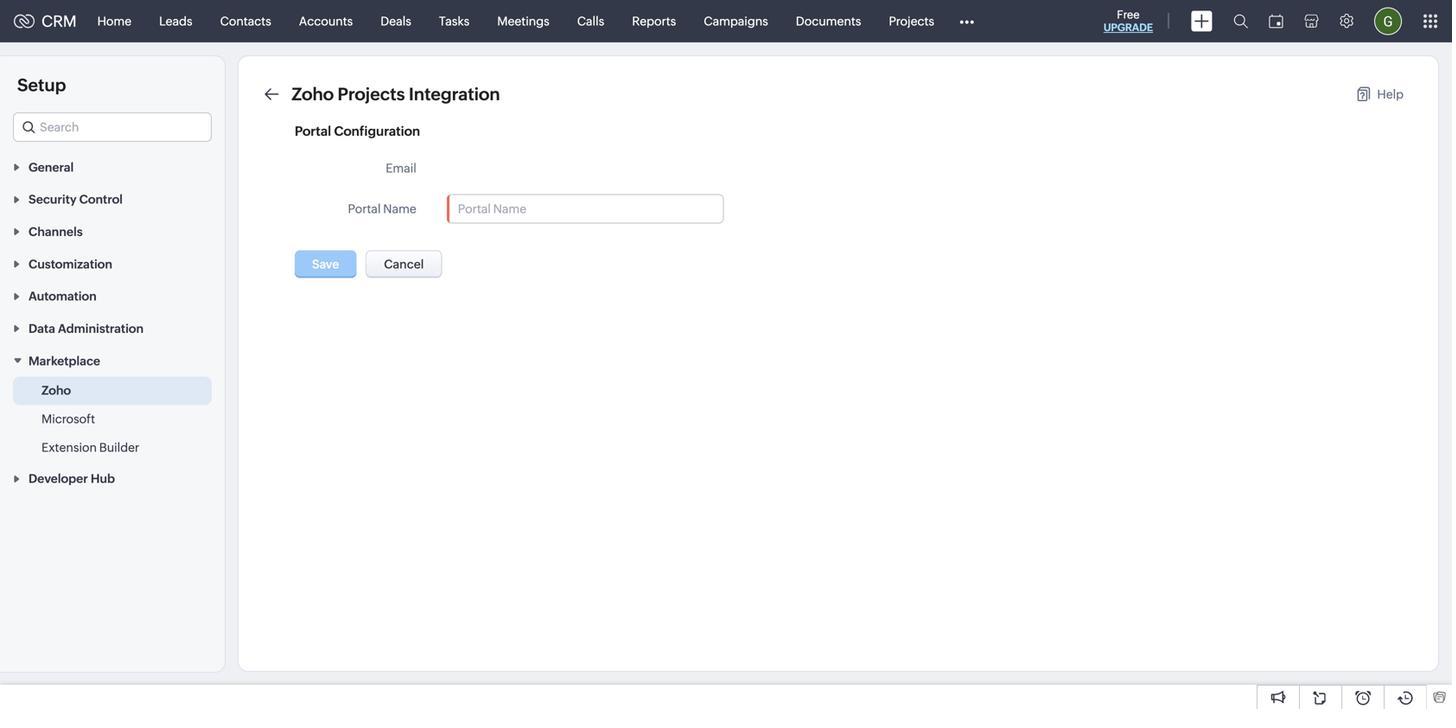 Task type: describe. For each thing, give the bounding box(es) containing it.
projects link
[[875, 0, 949, 42]]

0 horizontal spatial projects
[[338, 84, 405, 104]]

integration
[[409, 84, 500, 104]]

home
[[97, 14, 132, 28]]

accounts
[[299, 14, 353, 28]]

campaigns link
[[690, 0, 782, 42]]

extension
[[42, 440, 97, 454]]

developer hub
[[29, 472, 115, 486]]

channels
[[29, 225, 83, 239]]

create menu image
[[1192, 11, 1213, 32]]

marketplace region
[[0, 376, 225, 462]]

microsoft link
[[42, 410, 95, 427]]

leads
[[159, 14, 192, 28]]

customization
[[29, 257, 112, 271]]

zoho link
[[42, 382, 71, 399]]

Portal Name text field
[[448, 195, 723, 223]]

portal name
[[348, 202, 417, 216]]

documents link
[[782, 0, 875, 42]]

crm link
[[14, 12, 77, 30]]

projects inside 'link'
[[889, 14, 935, 28]]

search image
[[1234, 14, 1249, 29]]

developer
[[29, 472, 88, 486]]

name
[[383, 202, 417, 216]]

reports
[[632, 14, 676, 28]]

free upgrade
[[1104, 8, 1153, 33]]

zoho for zoho
[[42, 383, 71, 397]]

general
[[29, 160, 74, 174]]

data administration
[[29, 322, 144, 336]]

calendar image
[[1269, 14, 1284, 28]]

security control button
[[0, 183, 225, 215]]

portal for portal name
[[348, 202, 381, 216]]

security
[[29, 193, 77, 206]]

control
[[79, 193, 123, 206]]

contacts link
[[206, 0, 285, 42]]

channels button
[[0, 215, 225, 247]]

help
[[1378, 87, 1404, 101]]

upgrade
[[1104, 22, 1153, 33]]

hub
[[91, 472, 115, 486]]

portal configuration
[[295, 124, 420, 139]]

documents
[[796, 14, 862, 28]]

meetings
[[497, 14, 550, 28]]

tasks link
[[425, 0, 484, 42]]



Task type: locate. For each thing, give the bounding box(es) containing it.
Other Modules field
[[949, 7, 986, 35]]

marketplace
[[29, 354, 100, 368]]

crm
[[42, 12, 77, 30]]

configuration
[[334, 124, 420, 139]]

email
[[386, 161, 417, 175]]

zoho up portal configuration
[[292, 84, 334, 104]]

1 horizontal spatial portal
[[348, 202, 381, 216]]

profile image
[[1375, 7, 1403, 35]]

1 vertical spatial zoho
[[42, 383, 71, 397]]

home link
[[84, 0, 145, 42]]

contacts
[[220, 14, 271, 28]]

search element
[[1224, 0, 1259, 42]]

accounts link
[[285, 0, 367, 42]]

marketplace button
[[0, 344, 225, 376]]

projects
[[889, 14, 935, 28], [338, 84, 405, 104]]

logo image
[[14, 14, 35, 28]]

profile element
[[1364, 0, 1413, 42]]

security control
[[29, 193, 123, 206]]

deals link
[[367, 0, 425, 42]]

deals
[[381, 14, 412, 28]]

1 horizontal spatial projects
[[889, 14, 935, 28]]

automation
[[29, 289, 97, 303]]

leads link
[[145, 0, 206, 42]]

calls
[[577, 14, 605, 28]]

zoho
[[292, 84, 334, 104], [42, 383, 71, 397]]

zoho for zoho projects integration
[[292, 84, 334, 104]]

None field
[[13, 112, 212, 142]]

0 vertical spatial portal
[[295, 124, 331, 139]]

zoho inside marketplace region
[[42, 383, 71, 397]]

0 horizontal spatial portal
[[295, 124, 331, 139]]

data administration button
[[0, 312, 225, 344]]

create menu element
[[1181, 0, 1224, 42]]

0 horizontal spatial zoho
[[42, 383, 71, 397]]

automation button
[[0, 280, 225, 312]]

0 vertical spatial projects
[[889, 14, 935, 28]]

tasks
[[439, 14, 470, 28]]

extension builder
[[42, 440, 139, 454]]

calls link
[[564, 0, 618, 42]]

1 vertical spatial projects
[[338, 84, 405, 104]]

1 vertical spatial portal
[[348, 202, 381, 216]]

meetings link
[[484, 0, 564, 42]]

portal left name
[[348, 202, 381, 216]]

zoho projects integration
[[292, 84, 500, 104]]

customization button
[[0, 247, 225, 280]]

cancel
[[384, 257, 424, 271]]

builder
[[99, 440, 139, 454]]

0 vertical spatial zoho
[[292, 84, 334, 104]]

Search text field
[[14, 113, 211, 141]]

microsoft
[[42, 412, 95, 426]]

administration
[[58, 322, 144, 336]]

zoho down marketplace at the left
[[42, 383, 71, 397]]

portal for portal configuration
[[295, 124, 331, 139]]

general button
[[0, 150, 225, 183]]

projects left other modules field
[[889, 14, 935, 28]]

free
[[1117, 8, 1140, 21]]

setup
[[17, 75, 66, 95]]

portal left configuration
[[295, 124, 331, 139]]

campaigns
[[704, 14, 769, 28]]

portal
[[295, 124, 331, 139], [348, 202, 381, 216]]

1 horizontal spatial zoho
[[292, 84, 334, 104]]

cancel button
[[366, 250, 442, 278]]

data
[[29, 322, 55, 336]]

developer hub button
[[0, 462, 225, 494]]

projects up configuration
[[338, 84, 405, 104]]

reports link
[[618, 0, 690, 42]]



Task type: vqa. For each thing, say whether or not it's contained in the screenshot.
Security Control dropdown button
yes



